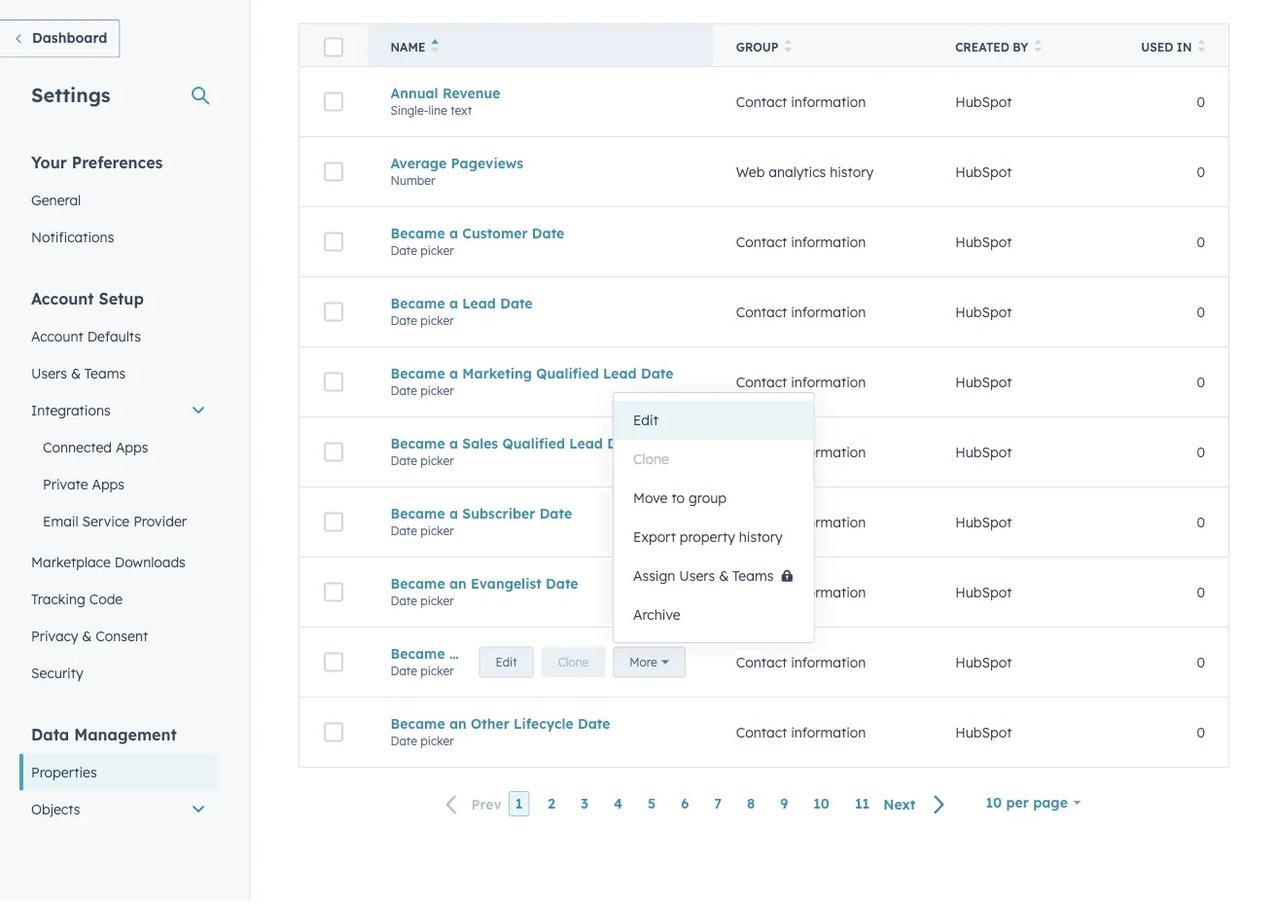 Task type: vqa. For each thing, say whether or not it's contained in the screenshot.
1st a from the bottom of the page
yes



Task type: locate. For each thing, give the bounding box(es) containing it.
a left subscriber
[[450, 505, 458, 522]]

1 horizontal spatial users
[[680, 567, 715, 584]]

dashboard link
[[0, 19, 120, 58]]

1 vertical spatial users
[[680, 567, 715, 584]]

0 horizontal spatial teams
[[85, 364, 126, 381]]

1 horizontal spatial history
[[830, 163, 874, 180]]

email
[[43, 512, 78, 529]]

4 a from the top
[[450, 435, 458, 452]]

private
[[43, 475, 88, 492]]

9 contact information from the top
[[737, 724, 866, 741]]

1 picker from the top
[[421, 243, 454, 258]]

became inside became an evangelist date date picker
[[391, 575, 445, 592]]

4 contact from the top
[[737, 373, 788, 390]]

apps inside private apps link
[[92, 475, 125, 492]]

management
[[74, 725, 177, 744]]

0 vertical spatial edit button
[[614, 401, 814, 440]]

an
[[450, 575, 467, 592], [450, 645, 467, 662], [450, 715, 467, 732]]

clone button up lifecycle
[[542, 647, 606, 678]]

customer
[[463, 225, 528, 242]]

became for became a customer date
[[391, 225, 445, 242]]

1 vertical spatial qualified
[[503, 435, 565, 452]]

8 hubspot from the top
[[956, 584, 1013, 601]]

1 horizontal spatial lead
[[570, 435, 603, 452]]

8 contact information from the top
[[737, 654, 866, 671]]

information for became an other lifecycle date
[[791, 724, 866, 741]]

9 contact from the top
[[737, 724, 788, 741]]

0 vertical spatial clone button
[[614, 440, 814, 479]]

property
[[680, 528, 736, 545]]

security link
[[19, 654, 218, 691]]

0 vertical spatial qualified
[[536, 365, 599, 382]]

1 press to sort. image from the left
[[785, 39, 792, 53]]

average pageviews button
[[391, 154, 690, 172]]

a for sales
[[450, 435, 458, 452]]

10 inside 10 button
[[814, 795, 830, 812]]

pageviews
[[451, 154, 524, 172]]

hubspot for became a subscriber date
[[956, 514, 1013, 531]]

picker inside became a customer date date picker
[[421, 243, 454, 258]]

7 0 from the top
[[1197, 514, 1206, 531]]

became inside became an other lifecycle date date picker
[[391, 715, 445, 732]]

marketplace downloads link
[[19, 544, 218, 581]]

lead inside became a sales qualified lead date date picker
[[570, 435, 603, 452]]

2 vertical spatial &
[[82, 627, 92, 644]]

an inside became an other lifecycle date date picker
[[450, 715, 467, 732]]

6 contact from the top
[[737, 514, 788, 531]]

7 contact information from the top
[[737, 584, 866, 601]]

1 horizontal spatial press to sort. element
[[1035, 39, 1042, 55]]

name
[[391, 40, 426, 54]]

privacy & consent link
[[19, 617, 218, 654]]

your preferences element
[[19, 151, 218, 255]]

3 became from the top
[[391, 365, 445, 382]]

contact information for became a marketing qualified lead date
[[737, 373, 866, 390]]

apps inside the connected apps link
[[116, 438, 148, 455]]

7
[[715, 795, 722, 812]]

created
[[956, 40, 1010, 54]]

a for customer
[[450, 225, 458, 242]]

became left the evangelist
[[391, 575, 445, 592]]

clone for the right clone button
[[634, 451, 669, 468]]

1 contact information from the top
[[737, 93, 866, 110]]

1 horizontal spatial &
[[82, 627, 92, 644]]

name button
[[367, 24, 713, 67]]

5 contact information from the top
[[737, 444, 866, 461]]

press to sort. image inside "used in" button
[[1198, 39, 1206, 53]]

1 vertical spatial edit
[[496, 655, 517, 670]]

0 vertical spatial edit
[[634, 412, 659, 429]]

by
[[1013, 40, 1029, 54]]

created by button
[[932, 24, 1113, 67]]

apps down integrations button
[[116, 438, 148, 455]]

press to sort. element for used in
[[1198, 39, 1206, 55]]

a inside "became a marketing qualified lead date date picker"
[[450, 365, 458, 382]]

10 for 10 per page
[[986, 794, 1002, 811]]

& inside privacy & consent link
[[82, 627, 92, 644]]

10 left per
[[986, 794, 1002, 811]]

0 vertical spatial teams
[[85, 364, 126, 381]]

ascending sort. press to sort descending. element
[[431, 39, 439, 55]]

picker up became a lead date date picker
[[421, 243, 454, 258]]

account defaults
[[31, 327, 141, 345]]

2 vertical spatial lead
[[570, 435, 603, 452]]

history right property
[[739, 528, 783, 545]]

0 vertical spatial lead
[[463, 295, 496, 312]]

3 press to sort. element from the left
[[1198, 39, 1206, 55]]

became left subscriber
[[391, 505, 445, 522]]

8 became from the top
[[391, 715, 445, 732]]

history for export property history
[[739, 528, 783, 545]]

a inside became a customer date date picker
[[450, 225, 458, 242]]

qualified
[[536, 365, 599, 382], [503, 435, 565, 452]]

information
[[791, 93, 866, 110], [791, 233, 866, 250], [791, 303, 866, 320], [791, 373, 866, 390], [791, 444, 866, 461], [791, 514, 866, 531], [791, 584, 866, 601], [791, 654, 866, 671], [791, 724, 866, 741]]

lead inside became a lead date date picker
[[463, 295, 496, 312]]

pagination navigation
[[434, 791, 958, 817]]

history inside export property history button
[[739, 528, 783, 545]]

1 account from the top
[[31, 289, 94, 308]]

3 a from the top
[[450, 365, 458, 382]]

& down export property history button
[[719, 567, 729, 584]]

hubspot
[[956, 93, 1013, 110], [956, 163, 1013, 180], [956, 233, 1013, 250], [956, 303, 1013, 320], [956, 373, 1013, 390], [956, 444, 1013, 461], [956, 514, 1013, 531], [956, 584, 1013, 601], [956, 654, 1013, 671], [956, 724, 1013, 741]]

1 vertical spatial lead
[[603, 365, 637, 382]]

became down became a customer date date picker
[[391, 295, 445, 312]]

an inside became an evangelist date date picker
[[450, 575, 467, 592]]

0 horizontal spatial &
[[71, 364, 81, 381]]

1 horizontal spatial 10
[[986, 794, 1002, 811]]

users up integrations
[[31, 364, 67, 381]]

a left customer on the top of the page
[[450, 225, 458, 242]]

contact for became an other lifecycle date
[[737, 724, 788, 741]]

8 picker from the top
[[421, 734, 454, 748]]

an for other
[[450, 715, 467, 732]]

0 horizontal spatial edit button
[[479, 647, 534, 678]]

5 became from the top
[[391, 505, 445, 522]]

single-
[[391, 103, 429, 118]]

became for became an other lifecycle date
[[391, 715, 445, 732]]

became inside became a subscriber date date picker
[[391, 505, 445, 522]]

press to sort. image right group
[[785, 39, 792, 53]]

became for became a sales qualified lead date
[[391, 435, 445, 452]]

0 vertical spatial history
[[830, 163, 874, 180]]

4 button
[[607, 791, 630, 817]]

5
[[648, 795, 656, 812]]

2
[[548, 795, 556, 812]]

became left the sales
[[391, 435, 445, 452]]

1 hubspot from the top
[[956, 93, 1013, 110]]

2 horizontal spatial press to sort. image
[[1198, 39, 1206, 53]]

2 horizontal spatial &
[[719, 567, 729, 584]]

qualified inside became a sales qualified lead date date picker
[[503, 435, 565, 452]]

clone
[[634, 451, 669, 468], [558, 655, 589, 670]]

lead for became a marketing qualified lead date
[[603, 365, 637, 382]]

an left other at the bottom left
[[450, 715, 467, 732]]

7 became from the top
[[391, 645, 445, 662]]

integrations
[[31, 401, 111, 418]]

privacy
[[31, 627, 78, 644]]

1 horizontal spatial press to sort. image
[[1035, 39, 1042, 53]]

qualified right the sales
[[503, 435, 565, 452]]

edit button inside tab panel
[[479, 647, 534, 678]]

in
[[1177, 40, 1193, 54]]

3 contact from the top
[[737, 303, 788, 320]]

7 information from the top
[[791, 584, 866, 601]]

became inside became a lead date date picker
[[391, 295, 445, 312]]

0 vertical spatial an
[[450, 575, 467, 592]]

export property history
[[634, 528, 783, 545]]

1 vertical spatial history
[[739, 528, 783, 545]]

contact for became a sales qualified lead date
[[737, 444, 788, 461]]

5 hubspot from the top
[[956, 373, 1013, 390]]

contact for became a lead date
[[737, 303, 788, 320]]

became a subscriber date button
[[391, 505, 690, 522]]

press to sort. image inside group button
[[785, 39, 792, 53]]

press to sort. element right group
[[785, 39, 792, 55]]

0 horizontal spatial history
[[739, 528, 783, 545]]

press to sort. element inside group button
[[785, 39, 792, 55]]

edit up other at the bottom left
[[496, 655, 517, 670]]

press to sort. element inside created by button
[[1035, 39, 1042, 55]]

teams down export property history button
[[733, 567, 774, 584]]

0 horizontal spatial users
[[31, 364, 67, 381]]

picker up became an evangelist date date picker in the left bottom of the page
[[421, 523, 454, 538]]

& right privacy
[[82, 627, 92, 644]]

a left "marketing"
[[450, 365, 458, 382]]

lead for became a sales qualified lead date
[[570, 435, 603, 452]]

your preferences
[[31, 152, 163, 172]]

clone button up group
[[614, 440, 814, 479]]

became down number on the top of the page
[[391, 225, 445, 242]]

4 hubspot from the top
[[956, 303, 1013, 320]]

0 horizontal spatial 10
[[814, 795, 830, 812]]

web analytics history
[[737, 163, 874, 180]]

press to sort. image inside created by button
[[1035, 39, 1042, 53]]

picker inside "became a marketing qualified lead date date picker"
[[421, 383, 454, 398]]

10
[[986, 794, 1002, 811], [814, 795, 830, 812]]

became inside became a customer date date picker
[[391, 225, 445, 242]]

0 for became a lead date
[[1197, 303, 1206, 320]]

3 picker from the top
[[421, 383, 454, 398]]

an inside became an opportunity date date picker
[[450, 645, 467, 662]]

1 vertical spatial clone
[[558, 655, 589, 670]]

press to sort. image right in
[[1198, 39, 1206, 53]]

0 horizontal spatial press to sort. image
[[785, 39, 792, 53]]

10 hubspot from the top
[[956, 724, 1013, 741]]

8 information from the top
[[791, 654, 866, 671]]

marketplace downloads
[[31, 553, 186, 570]]

became left other at the bottom left
[[391, 715, 445, 732]]

became an evangelist date button
[[391, 575, 690, 592]]

edit inside tab panel
[[496, 655, 517, 670]]

a down became a customer date date picker
[[450, 295, 458, 312]]

0 for annual revenue
[[1197, 93, 1206, 110]]

5 contact from the top
[[737, 444, 788, 461]]

3 hubspot from the top
[[956, 233, 1013, 250]]

2 picker from the top
[[421, 313, 454, 328]]

history right "analytics"
[[830, 163, 874, 180]]

2 a from the top
[[450, 295, 458, 312]]

1 horizontal spatial teams
[[733, 567, 774, 584]]

analytics
[[769, 163, 826, 180]]

1 vertical spatial clone button
[[542, 647, 606, 678]]

4 information from the top
[[791, 373, 866, 390]]

press to sort. element
[[785, 39, 792, 55], [1035, 39, 1042, 55], [1198, 39, 1206, 55]]

6 0 from the top
[[1197, 444, 1206, 461]]

defaults
[[87, 327, 141, 345]]

hubspot for became a sales qualified lead date
[[956, 444, 1013, 461]]

prev
[[471, 795, 502, 812]]

3 press to sort. image from the left
[[1198, 39, 1206, 53]]

data management element
[[19, 724, 218, 901]]

connected apps
[[43, 438, 148, 455]]

ascending sort. press to sort descending. image
[[431, 39, 439, 53]]

10 right 9
[[814, 795, 830, 812]]

10 inside 10 per page popup button
[[986, 794, 1002, 811]]

clone button
[[614, 440, 814, 479], [542, 647, 606, 678]]

9 information from the top
[[791, 724, 866, 741]]

1 vertical spatial &
[[719, 567, 729, 584]]

1 contact from the top
[[737, 93, 788, 110]]

history
[[830, 163, 874, 180], [739, 528, 783, 545]]

1 horizontal spatial edit button
[[614, 401, 814, 440]]

6 information from the top
[[791, 514, 866, 531]]

a inside became a subscriber date date picker
[[450, 505, 458, 522]]

press to sort. element for created by
[[1035, 39, 1042, 55]]

2 contact information from the top
[[737, 233, 866, 250]]

tracking
[[31, 590, 85, 607]]

6 picker from the top
[[421, 593, 454, 608]]

account for account defaults
[[31, 327, 83, 345]]

information for became a sales qualified lead date
[[791, 444, 866, 461]]

contact information for became a customer date
[[737, 233, 866, 250]]

information for became a lead date
[[791, 303, 866, 320]]

& up integrations
[[71, 364, 81, 381]]

2 press to sort. element from the left
[[1035, 39, 1042, 55]]

2 0 from the top
[[1197, 163, 1206, 180]]

became down became a lead date date picker
[[391, 365, 445, 382]]

edit button up other at the bottom left
[[479, 647, 534, 678]]

teams down defaults
[[85, 364, 126, 381]]

1 press to sort. element from the left
[[785, 39, 792, 55]]

0 horizontal spatial press to sort. element
[[785, 39, 792, 55]]

became down became an evangelist date date picker in the left bottom of the page
[[391, 645, 445, 662]]

press to sort. image
[[785, 39, 792, 53], [1035, 39, 1042, 53], [1198, 39, 1206, 53]]

1 became from the top
[[391, 225, 445, 242]]

account
[[31, 289, 94, 308], [31, 327, 83, 345]]

became an evangelist date date picker
[[391, 575, 579, 608]]

annual
[[391, 84, 439, 101]]

1 0 from the top
[[1197, 93, 1206, 110]]

6 contact information from the top
[[737, 514, 866, 531]]

10 button
[[807, 791, 837, 817]]

press to sort. image right by
[[1035, 39, 1042, 53]]

account defaults link
[[19, 318, 218, 355]]

5 a from the top
[[450, 505, 458, 522]]

2 horizontal spatial press to sort. element
[[1198, 39, 1206, 55]]

10 0 from the top
[[1197, 724, 1206, 741]]

became inside "became a marketing qualified lead date date picker"
[[391, 365, 445, 382]]

account up account defaults
[[31, 289, 94, 308]]

3 contact information from the top
[[737, 303, 866, 320]]

0 for became an evangelist date
[[1197, 584, 1206, 601]]

hubspot for became an evangelist date
[[956, 584, 1013, 601]]

picker inside became a lead date date picker
[[421, 313, 454, 328]]

apps for connected apps
[[116, 438, 148, 455]]

information for became an evangelist date
[[791, 584, 866, 601]]

settings
[[31, 82, 110, 107]]

6 hubspot from the top
[[956, 444, 1013, 461]]

clone up move
[[634, 451, 669, 468]]

press to sort. element right in
[[1198, 39, 1206, 55]]

tab panel
[[283, 0, 1246, 838]]

0 horizontal spatial clone
[[558, 655, 589, 670]]

information for became a customer date
[[791, 233, 866, 250]]

1 vertical spatial account
[[31, 327, 83, 345]]

4 picker from the top
[[421, 453, 454, 468]]

an for opportunity
[[450, 645, 467, 662]]

2 press to sort. image from the left
[[1035, 39, 1042, 53]]

5 0 from the top
[[1197, 373, 1206, 390]]

teams inside button
[[733, 567, 774, 584]]

9 hubspot from the top
[[956, 654, 1013, 671]]

2 an from the top
[[450, 645, 467, 662]]

lead inside "became a marketing qualified lead date date picker"
[[603, 365, 637, 382]]

9 0 from the top
[[1197, 654, 1206, 671]]

2 information from the top
[[791, 233, 866, 250]]

apps up service
[[92, 475, 125, 492]]

a inside became a lead date date picker
[[450, 295, 458, 312]]

account for account setup
[[31, 289, 94, 308]]

2 contact from the top
[[737, 233, 788, 250]]

picker up became an opportunity date button
[[421, 593, 454, 608]]

edit button up group
[[614, 401, 814, 440]]

picker down became an opportunity date button
[[421, 663, 454, 678]]

4 became from the top
[[391, 435, 445, 452]]

1 vertical spatial teams
[[733, 567, 774, 584]]

became inside became an opportunity date date picker
[[391, 645, 445, 662]]

picker up became a subscriber date date picker
[[421, 453, 454, 468]]

picker down became a lead date date picker
[[421, 383, 454, 398]]

2 account from the top
[[31, 327, 83, 345]]

press to sort. image for used in
[[1198, 39, 1206, 53]]

prev button
[[434, 792, 509, 817]]

marketplace
[[31, 553, 111, 570]]

qualified inside "became a marketing qualified lead date date picker"
[[536, 365, 599, 382]]

0
[[1197, 93, 1206, 110], [1197, 163, 1206, 180], [1197, 233, 1206, 250], [1197, 303, 1206, 320], [1197, 373, 1206, 390], [1197, 444, 1206, 461], [1197, 514, 1206, 531], [1197, 584, 1206, 601], [1197, 654, 1206, 671], [1197, 724, 1206, 741]]

connected apps link
[[19, 429, 218, 466]]

5 picker from the top
[[421, 523, 454, 538]]

1 horizontal spatial clone
[[634, 451, 669, 468]]

date
[[532, 225, 565, 242], [391, 243, 417, 258], [500, 295, 533, 312], [391, 313, 417, 328], [641, 365, 674, 382], [391, 383, 417, 398], [607, 435, 640, 452], [391, 453, 417, 468], [540, 505, 572, 522], [391, 523, 417, 538], [546, 575, 579, 592], [391, 593, 417, 608], [559, 645, 592, 662], [391, 663, 417, 678], [578, 715, 611, 732], [391, 734, 417, 748]]

your
[[31, 152, 67, 172]]

0 vertical spatial clone
[[634, 451, 669, 468]]

contact for became an evangelist date
[[737, 584, 788, 601]]

edit button for the right clone button
[[614, 401, 814, 440]]

account setup
[[31, 289, 144, 308]]

became an other lifecycle date button
[[391, 715, 690, 732]]

0 horizontal spatial lead
[[463, 295, 496, 312]]

users
[[31, 364, 67, 381], [680, 567, 715, 584]]

8 contact from the top
[[737, 654, 788, 671]]

picker up prev button
[[421, 734, 454, 748]]

7 contact from the top
[[737, 584, 788, 601]]

0 vertical spatial &
[[71, 364, 81, 381]]

0 vertical spatial users
[[31, 364, 67, 381]]

5 information from the top
[[791, 444, 866, 461]]

created by
[[956, 40, 1029, 54]]

account inside account defaults link
[[31, 327, 83, 345]]

more button
[[613, 647, 686, 678]]

1 vertical spatial apps
[[92, 475, 125, 492]]

a left the sales
[[450, 435, 458, 452]]

clone inside tab panel
[[558, 655, 589, 670]]

7 picker from the top
[[421, 663, 454, 678]]

picker down became a customer date date picker
[[421, 313, 454, 328]]

apps
[[116, 438, 148, 455], [92, 475, 125, 492]]

& inside users & teams link
[[71, 364, 81, 381]]

became inside became a sales qualified lead date date picker
[[391, 435, 445, 452]]

1 vertical spatial edit button
[[479, 647, 534, 678]]

1 an from the top
[[450, 575, 467, 592]]

4 contact information from the top
[[737, 373, 866, 390]]

1 information from the top
[[791, 93, 866, 110]]

annual revenue button
[[391, 84, 690, 101]]

0 vertical spatial apps
[[116, 438, 148, 455]]

became an other lifecycle date date picker
[[391, 715, 611, 748]]

2 horizontal spatial lead
[[603, 365, 637, 382]]

an left opportunity
[[450, 645, 467, 662]]

6 became from the top
[[391, 575, 445, 592]]

edit
[[634, 412, 659, 429], [496, 655, 517, 670]]

became an opportunity date button
[[391, 645, 592, 662]]

an for evangelist
[[450, 575, 467, 592]]

account setup element
[[19, 288, 218, 691]]

became for became a lead date
[[391, 295, 445, 312]]

a inside became a sales qualified lead date date picker
[[450, 435, 458, 452]]

contact information for became a lead date
[[737, 303, 866, 320]]

1 horizontal spatial clone button
[[614, 440, 814, 479]]

text
[[451, 103, 472, 118]]

an left the evangelist
[[450, 575, 467, 592]]

clone right opportunity
[[558, 655, 589, 670]]

1 vertical spatial an
[[450, 645, 467, 662]]

0 vertical spatial account
[[31, 289, 94, 308]]

3 0 from the top
[[1197, 233, 1206, 250]]

users inside account setup element
[[31, 364, 67, 381]]

account up 'users & teams'
[[31, 327, 83, 345]]

2 hubspot from the top
[[956, 163, 1013, 180]]

3 an from the top
[[450, 715, 467, 732]]

qualified right "marketing"
[[536, 365, 599, 382]]

press to sort. element inside "used in" button
[[1198, 39, 1206, 55]]

users down property
[[680, 567, 715, 584]]

2 became from the top
[[391, 295, 445, 312]]

3 information from the top
[[791, 303, 866, 320]]

8 0 from the top
[[1197, 584, 1206, 601]]

edit up move
[[634, 412, 659, 429]]

0 horizontal spatial edit
[[496, 655, 517, 670]]

7 hubspot from the top
[[956, 514, 1013, 531]]

4 0 from the top
[[1197, 303, 1206, 320]]

& inside the assign users & teams button
[[719, 567, 729, 584]]

became for became a marketing qualified lead date
[[391, 365, 445, 382]]

hubspot for became a lead date
[[956, 303, 1013, 320]]

press to sort. element right by
[[1035, 39, 1042, 55]]

1 a from the top
[[450, 225, 458, 242]]

2 vertical spatial an
[[450, 715, 467, 732]]

history inside tab panel
[[830, 163, 874, 180]]

6
[[682, 795, 689, 812]]

10 per page button
[[974, 783, 1094, 822]]



Task type: describe. For each thing, give the bounding box(es) containing it.
became a marketing qualified lead date date picker
[[391, 365, 674, 398]]

contact information for became a sales qualified lead date
[[737, 444, 866, 461]]

0 for became a subscriber date
[[1197, 514, 1206, 531]]

hubspot for became a customer date
[[956, 233, 1013, 250]]

contact information for became an evangelist date
[[737, 584, 866, 601]]

became a lead date button
[[391, 295, 690, 312]]

picker inside became a subscriber date date picker
[[421, 523, 454, 538]]

picker inside became a sales qualified lead date date picker
[[421, 453, 454, 468]]

export property history button
[[614, 518, 814, 557]]

group
[[737, 40, 779, 54]]

export
[[634, 528, 676, 545]]

notifications link
[[19, 218, 218, 255]]

move
[[634, 490, 668, 507]]

revenue
[[443, 84, 501, 101]]

became for became an evangelist date
[[391, 575, 445, 592]]

qualified for sales
[[503, 435, 565, 452]]

privacy & consent
[[31, 627, 148, 644]]

data
[[31, 725, 69, 744]]

picker inside became an other lifecycle date date picker
[[421, 734, 454, 748]]

average pageviews number
[[391, 154, 524, 188]]

annual revenue single-line text
[[391, 84, 501, 118]]

3
[[581, 795, 589, 812]]

security
[[31, 664, 83, 681]]

10 per page
[[986, 794, 1068, 811]]

per
[[1007, 794, 1029, 811]]

information for annual revenue
[[791, 93, 866, 110]]

downloads
[[115, 553, 186, 570]]

became a sales qualified lead date date picker
[[391, 435, 640, 468]]

users & teams
[[31, 364, 126, 381]]

integrations button
[[19, 392, 218, 429]]

clone for left clone button
[[558, 655, 589, 670]]

became for became a subscriber date
[[391, 505, 445, 522]]

private apps link
[[19, 466, 218, 503]]

archive button
[[614, 596, 814, 635]]

contact for annual revenue
[[737, 93, 788, 110]]

private apps
[[43, 475, 125, 492]]

consent
[[96, 627, 148, 644]]

assign
[[634, 567, 676, 584]]

9 button
[[774, 791, 795, 817]]

history for web analytics history
[[830, 163, 874, 180]]

users & teams link
[[19, 355, 218, 392]]

information for became a subscriber date
[[791, 514, 866, 531]]

contact for became a subscriber date
[[737, 514, 788, 531]]

other
[[471, 715, 510, 732]]

tab panel containing annual revenue
[[283, 0, 1246, 838]]

& for teams
[[71, 364, 81, 381]]

line
[[429, 103, 448, 118]]

contact information for annual revenue
[[737, 93, 866, 110]]

became a sales qualified lead date button
[[391, 435, 690, 452]]

a for subscriber
[[450, 505, 458, 522]]

contact information for became a subscriber date
[[737, 514, 866, 531]]

objects
[[31, 800, 80, 817]]

users inside button
[[680, 567, 715, 584]]

3 button
[[574, 791, 596, 817]]

hubspot for average pageviews
[[956, 163, 1013, 180]]

became a customer date button
[[391, 225, 690, 242]]

apps for private apps
[[92, 475, 125, 492]]

10 for 10
[[814, 795, 830, 812]]

1 button
[[509, 791, 530, 817]]

group button
[[713, 24, 932, 67]]

move to group button
[[614, 479, 814, 518]]

edit button for left clone button
[[479, 647, 534, 678]]

contact for became a marketing qualified lead date
[[737, 373, 788, 390]]

next button
[[877, 792, 958, 817]]

press to sort. element for group
[[785, 39, 792, 55]]

provider
[[133, 512, 187, 529]]

contact for became a customer date
[[737, 233, 788, 250]]

0 for became an other lifecycle date
[[1197, 724, 1206, 741]]

opportunity
[[471, 645, 555, 662]]

to
[[672, 490, 685, 507]]

average
[[391, 154, 447, 172]]

& for consent
[[82, 627, 92, 644]]

subscriber
[[463, 505, 536, 522]]

information for became a marketing qualified lead date
[[791, 373, 866, 390]]

4
[[614, 795, 623, 812]]

hubspot for annual revenue
[[956, 93, 1013, 110]]

a for lead
[[450, 295, 458, 312]]

preferences
[[72, 152, 163, 172]]

evangelist
[[471, 575, 542, 592]]

used in button
[[1113, 24, 1230, 67]]

0 for average pageviews
[[1197, 163, 1206, 180]]

tracking code
[[31, 590, 123, 607]]

press to sort. image for group
[[785, 39, 792, 53]]

qualified for marketing
[[536, 365, 599, 382]]

service
[[82, 512, 130, 529]]

notifications
[[31, 228, 114, 245]]

picker inside became an opportunity date date picker
[[421, 663, 454, 678]]

hubspot for became a marketing qualified lead date
[[956, 373, 1013, 390]]

used in
[[1142, 40, 1193, 54]]

page
[[1034, 794, 1068, 811]]

8 button
[[741, 791, 762, 817]]

became for became an opportunity date
[[391, 645, 445, 662]]

assign users & teams
[[634, 567, 774, 584]]

11
[[855, 795, 870, 812]]

a for marketing
[[450, 365, 458, 382]]

0 horizontal spatial clone button
[[542, 647, 606, 678]]

tracking code link
[[19, 581, 218, 617]]

email service provider
[[43, 512, 187, 529]]

more
[[630, 655, 658, 670]]

1 horizontal spatial edit
[[634, 412, 659, 429]]

email service provider link
[[19, 503, 218, 540]]

properties link
[[19, 754, 218, 791]]

contact information for became an other lifecycle date
[[737, 724, 866, 741]]

teams inside account setup element
[[85, 364, 126, 381]]

press to sort. image for created by
[[1035, 39, 1042, 53]]

picker inside became an evangelist date date picker
[[421, 593, 454, 608]]

0 for became a customer date
[[1197, 233, 1206, 250]]

2 button
[[541, 791, 563, 817]]

0 for became a marketing qualified lead date
[[1197, 373, 1206, 390]]

objects button
[[19, 791, 218, 828]]

11 button
[[849, 791, 877, 817]]

code
[[89, 590, 123, 607]]

web
[[737, 163, 765, 180]]

0 for became a sales qualified lead date
[[1197, 444, 1206, 461]]

assign users & teams button
[[614, 557, 814, 596]]

dashboard
[[32, 29, 107, 46]]

used
[[1142, 40, 1174, 54]]

became an opportunity date date picker
[[391, 645, 592, 678]]

8
[[747, 795, 755, 812]]

became a subscriber date date picker
[[391, 505, 572, 538]]

general
[[31, 191, 81, 208]]

hubspot for became an other lifecycle date
[[956, 724, 1013, 741]]



